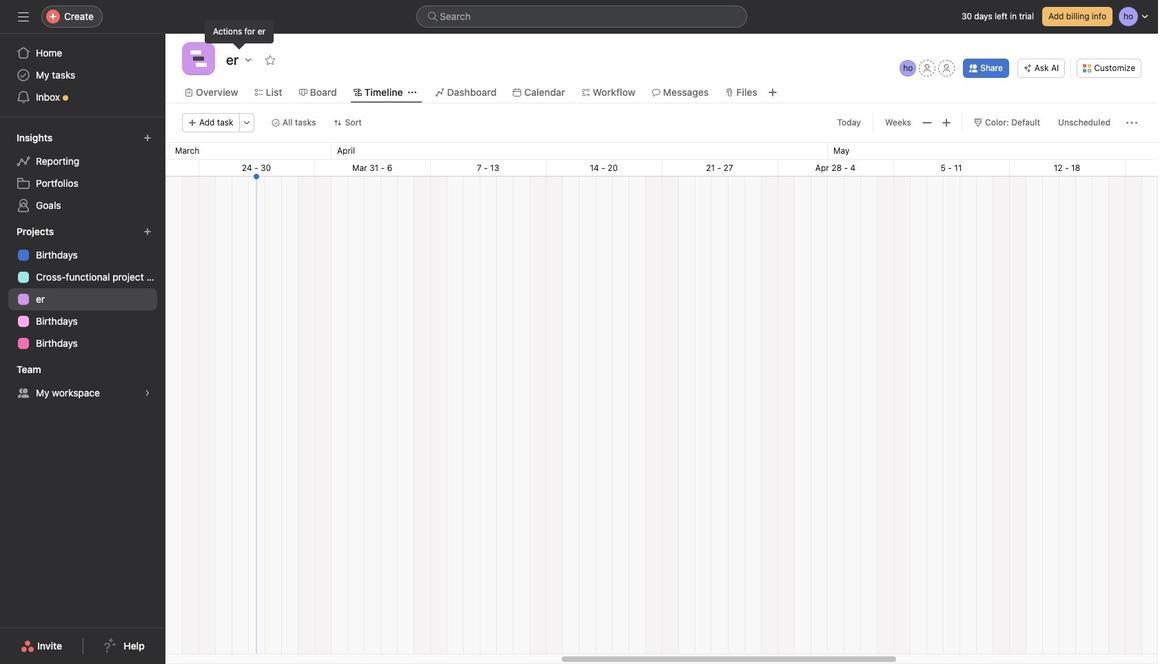 Task type: locate. For each thing, give the bounding box(es) containing it.
add to starred image
[[265, 54, 276, 66]]

global element
[[0, 34, 165, 117]]

new insights image
[[143, 134, 152, 142]]

add tab image
[[767, 87, 778, 98]]

tab actions image
[[409, 88, 417, 97]]

list box
[[416, 6, 747, 28]]

zoom in image
[[941, 117, 952, 128]]

timeline image
[[190, 50, 207, 67]]

tooltip
[[205, 20, 274, 48]]

hide sidebar image
[[18, 11, 29, 22]]

zoom out image
[[922, 117, 933, 128]]

more actions image
[[242, 119, 251, 127]]



Task type: describe. For each thing, give the bounding box(es) containing it.
teams element
[[0, 357, 165, 407]]

new project or portfolio image
[[143, 228, 152, 236]]

manage project members image
[[900, 60, 917, 77]]

see details, my workspace image
[[143, 389, 152, 397]]

insights element
[[0, 125, 165, 219]]

more actions image
[[1127, 117, 1138, 128]]

projects element
[[0, 219, 165, 357]]



Task type: vqa. For each thing, say whether or not it's contained in the screenshot.
the Delete
no



